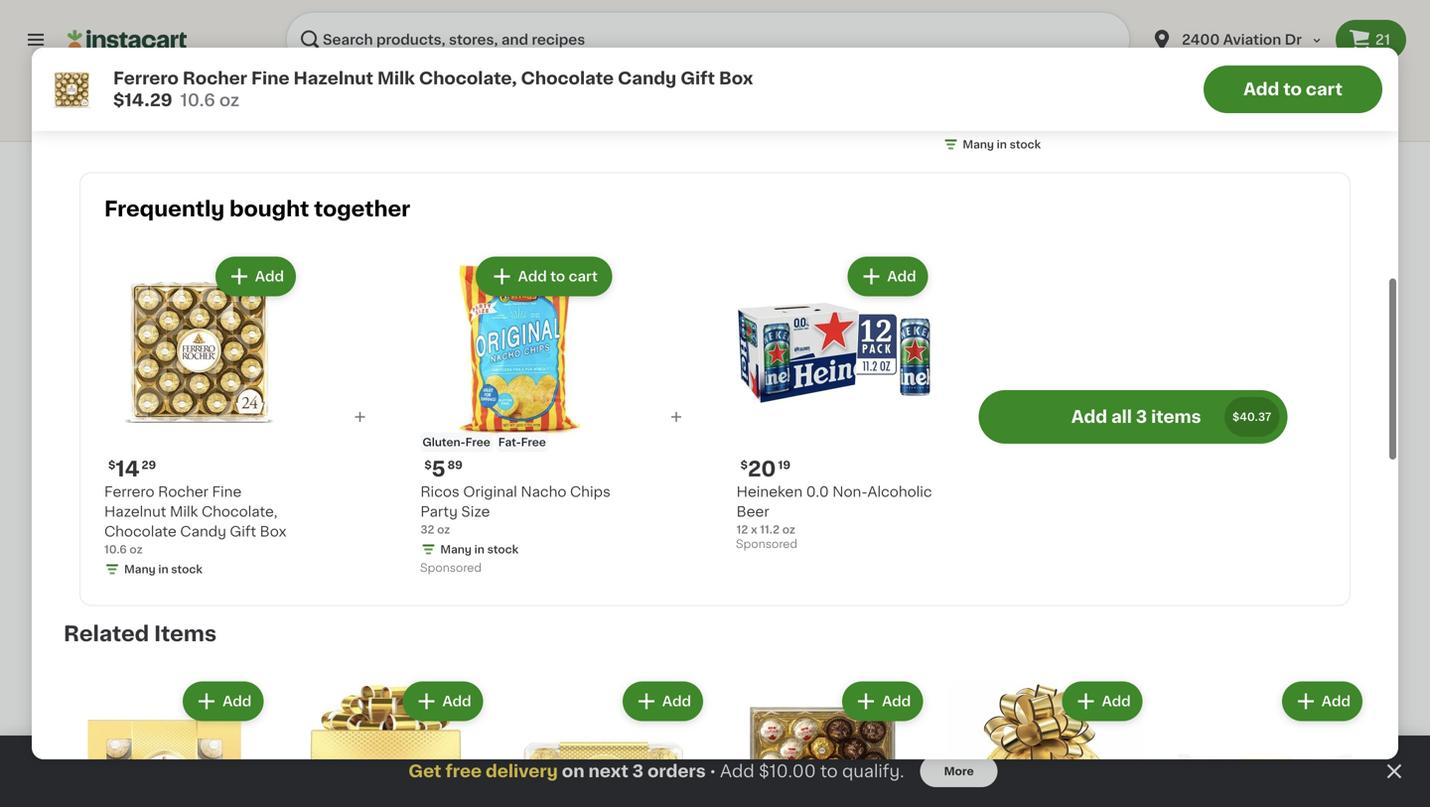 Task type: vqa. For each thing, say whether or not it's contained in the screenshot.
rightmost 02
no



Task type: describe. For each thing, give the bounding box(es) containing it.
oz right "8.5"
[[964, 119, 977, 130]]

fine inside $ 6 ferrero rocher fine hazelnut milk chocolate, chocolate candy gift box
[[367, 374, 397, 388]]

gift inside eataly taste of dolci natalizi gift box
[[806, 32, 832, 46]]

all for ghirardelli milk chocolate sea salt caramel chocolate squares
[[1335, 136, 1351, 150]]

rocher for ferrero rocher fine hazelnut milk chocolate, chocolate candy gift box
[[149, 374, 200, 388]]

sponsored badge image for 5
[[421, 563, 481, 575]]

10 inside jet-puffed mini marshmallows 10 oz
[[283, 80, 296, 90]]

all for 29
[[1335, 556, 1351, 570]]

eataly from pressed to dressed
[[915, 12, 1058, 46]]

5.1
[[423, 453, 438, 464]]

2 ghirardelli from the left
[[751, 374, 822, 388]]

21 button
[[1336, 20, 1407, 60]]

eataly italian holiday breakfast button
[[423, 0, 579, 64]]

ferrero inside $ 6 ferrero rocher fine hazelnut milk chocolate, chocolate candy gift box
[[259, 374, 310, 388]]

x for fruit
[[518, 80, 525, 90]]

squares inside button
[[663, 394, 720, 408]]

many down 8.5 oz
[[963, 139, 995, 150]]

21
[[1376, 33, 1391, 47]]

product group containing ghirardelli milk chocolate sea salt caramel chocolate squares
[[1243, 182, 1399, 448]]

show all link for 29
[[1292, 553, 1351, 573]]

0.0
[[806, 485, 829, 499]]

little
[[1257, 40, 1293, 54]]

candy inside lindt lindor dark chocolate candy truffles 5.1 oz
[[499, 414, 545, 428]]

holiday
[[515, 12, 569, 26]]

entenmann's little bites chocolate chip muffins 8.25 oz many in stock
[[1163, 40, 1332, 110]]

$40.37
[[1233, 412, 1272, 423]]

with inside button
[[587, 414, 617, 428]]

to inside 'product' group
[[550, 270, 565, 284]]

spend $30, save $5 cheetos puffs, cheese flavored snacks 8 oz
[[64, 43, 224, 110]]

retail
[[1292, 118, 1325, 129]]

7 eataly from the left
[[1243, 12, 1286, 26]]

29 inside '14 29'
[[133, 349, 147, 360]]

add inside treatment tracker modal dialog
[[720, 764, 755, 780]]

0 horizontal spatial fruit
[[503, 60, 535, 74]]

hazelnut for ferrero rocher fine hazelnut milk chocolate, chocolate candy gift box 10.6 oz
[[104, 505, 166, 519]]

oz inside heineken 0.0 non-alcoholic beer 12 x 11.2 oz
[[783, 525, 796, 536]]

2 olio from the left
[[1348, 12, 1377, 26]]

puffed
[[312, 40, 359, 54]]

box up marshmallows
[[289, 32, 316, 46]]

muffins
[[1275, 60, 1328, 74]]

eataly taste of dolci natalizi gift box button
[[751, 0, 907, 49]]

dolci
[[857, 12, 893, 26]]

many inside 'product' group
[[440, 545, 472, 555]]

flavored
[[64, 80, 123, 94]]

product group containing 29
[[1243, 602, 1399, 808]]

20
[[748, 459, 776, 480]]

$30, for spend $30, save $5
[[988, 43, 1013, 54]]

candy inside $ 6 ferrero rocher fine hazelnut milk chocolate, chocolate candy gift box
[[259, 434, 305, 448]]

$ inside $ 20 19
[[741, 460, 748, 471]]

milk inside ferrero rocher fine hazelnut milk chocolate, chocolate candy gift box
[[161, 394, 189, 408]]

chocolate inside entenmann's little bites chocolate chip muffins 8.25 oz many in stock
[[1163, 60, 1235, 74]]

$5.59 element for sea
[[1243, 346, 1399, 371]]

show all link for ghirardelli milk chocolate sea salt caramel chocolate squares
[[1292, 133, 1351, 153]]

many in stock down ferrero rocher fine hazelnut milk chocolate, chocolate candy gift box
[[115, 453, 194, 464]]

1 eataly taste of olio gift box from the left
[[259, 12, 393, 46]]

box inside eataly taste of dolci natalizi gift box
[[836, 32, 862, 46]]

box inside eataly when in sardegna gift box
[[1179, 32, 1206, 46]]

ghirardelli milk chocolate squares with caramel filling inside "ghirardelli milk chocolate squares with caramel filling" button
[[587, 374, 723, 428]]

gluten-free fat-free
[[423, 437, 546, 448]]

taste inside eataly taste of dolci natalizi gift box
[[798, 12, 835, 26]]

stock up 0.0
[[818, 453, 849, 464]]

assorted
[[1079, 394, 1142, 408]]

nacho
[[521, 485, 567, 499]]

chocolate inside $ 6 ferrero rocher fine hazelnut milk chocolate, chocolate candy gift box
[[339, 414, 411, 428]]

get free delivery on next 3 orders • add $10.00 to qualify.
[[409, 764, 905, 780]]

ferrero for ferrero rocher fine hazelnut milk chocolate, chocolate candy gift box
[[95, 374, 146, 388]]

$5 for spend $30, save $5 cheetos puffs, cheese flavored snacks 8 oz
[[165, 43, 180, 54]]

treatment tracker modal dialog
[[0, 736, 1431, 808]]

$ inside $ 6 ferrero rocher fine hazelnut milk chocolate, chocolate candy gift box
[[263, 349, 271, 360]]

next
[[589, 764, 629, 780]]

hazelnut inside $ 6 ferrero rocher fine hazelnut milk chocolate, chocolate candy gift box
[[259, 394, 321, 408]]

extra
[[723, 40, 759, 54]]

box up muffins
[[1273, 32, 1300, 46]]

product group containing 5
[[421, 253, 616, 580]]

spend for spend $30, save $5
[[949, 43, 986, 54]]

jet-
[[283, 40, 312, 54]]

8.5
[[943, 119, 961, 130]]

2 34 from the left
[[598, 768, 627, 789]]

8 inside $ 8 ghirardelli peppermint bark chocolate squares
[[926, 348, 941, 369]]

1 $ 29 11 from the left
[[755, 768, 802, 789]]

fine for ferrero rocher fine hazelnut milk chocolate, chocolate candy gift box
[[203, 374, 233, 388]]

32
[[421, 525, 435, 536]]

eataly for eataly the 5-star chef button
[[587, 12, 630, 26]]

14 29
[[107, 348, 147, 369]]

$ 29 11 inside 'product' group
[[1247, 768, 1294, 789]]

dark
[[510, 394, 543, 408]]

filling inside button
[[682, 414, 723, 428]]

eataly taste of dolci natalizi gift box
[[751, 12, 893, 46]]

candy for ferrero rocher fine hazelnut milk chocolate, chocolate candy gift box $14.29 10.6 oz
[[618, 70, 677, 87]]

chewing
[[758, 60, 819, 74]]

pressed
[[1001, 12, 1058, 26]]

ferrero for ferrero rocher fine hazelnut milk chocolate, chocolate candy gift box $14.29 10.6 oz
[[113, 70, 179, 87]]

chocolate inside ferrero rocher fine hazelnut milk chocolate, chocolate candy gift box $14.29 10.6 oz
[[521, 70, 614, 87]]

add all 3 items
[[1072, 409, 1202, 426]]

instacart image
[[68, 28, 187, 52]]

gluten-
[[423, 437, 466, 448]]

peppermint
[[915, 394, 997, 408]]

milk inside ghirardelli milk chocolate sea salt caramel chocolate squares
[[1318, 374, 1346, 388]]

stock inside entenmann's little bites chocolate chip muffins 8.25 oz many in stock
[[1230, 99, 1261, 110]]

$ inside $ 5 89
[[425, 460, 432, 471]]

ricos
[[421, 485, 460, 499]]

show all for ghirardelli milk chocolate sea salt caramel chocolate squares
[[1292, 136, 1351, 150]]

cheese
[[170, 60, 224, 74]]

2 41 from the left
[[1090, 768, 1114, 789]]

chocolate, for ferrero rocher fine hazelnut milk chocolate, chocolate candy gift box $14.29 10.6 oz
[[419, 70, 517, 87]]

1 olio from the left
[[365, 12, 393, 26]]

hazelnut for ferrero rocher fine hazelnut milk chocolate, chocolate candy gift box
[[95, 394, 157, 408]]

chef
[[587, 32, 621, 46]]

milk inside button
[[662, 374, 690, 388]]

94 inside 'product' group
[[137, 769, 153, 780]]

0 horizontal spatial gum
[[763, 40, 796, 54]]

miss
[[203, 542, 256, 563]]

can't-
[[132, 542, 203, 563]]

eataly for eataly when in sardegna gift box button
[[1079, 12, 1122, 26]]

spend for spend $30, save $5 cheetos puffs, cheese flavored snacks 8 oz
[[70, 43, 106, 54]]

ghirardelli inside button
[[587, 374, 658, 388]]

shop categories tab list
[[79, 83, 1351, 141]]

ghirardelli inside the ghirardelli premium assorted chocolate squares 15.8 oz
[[1079, 374, 1150, 388]]

lindt
[[423, 394, 459, 408]]

1 horizontal spatial 3
[[1136, 409, 1148, 426]]

rocher inside $ 6 ferrero rocher fine hazelnut milk chocolate, chocolate candy gift box
[[313, 374, 364, 388]]

stock down $14.29
[[130, 119, 162, 130]]

product group containing 6
[[259, 182, 415, 448]]

$30, for spend $30, save $5 cheetos puffs, cheese flavored snacks 8 oz
[[109, 43, 134, 54]]

from
[[962, 12, 997, 26]]

1 each button
[[95, 0, 251, 45]]

eligible
[[469, 481, 521, 495]]

ghirardelli premium assorted chocolate squares 15.8 oz
[[1079, 374, 1218, 445]]

chocolate inside the ghirardelli premium assorted chocolate squares 15.8 oz
[[1146, 394, 1218, 408]]

bought
[[230, 199, 309, 220]]

2 eataly taste of olio gift box button from the left
[[1243, 0, 1399, 49]]

$ 14 29 for ferrero rocher fine hazelnut milk chocolate, chocolate candy gift box
[[108, 459, 156, 480]]

19
[[778, 460, 791, 471]]

more button
[[921, 756, 998, 788]]

mini
[[363, 40, 392, 54]]

buy any 3, save $3
[[429, 377, 534, 388]]

in down $14.29
[[118, 119, 128, 130]]

to inside treatment tracker modal dialog
[[821, 764, 838, 780]]

product group containing lindt lindor dark chocolate candy truffles
[[423, 182, 579, 505]]

fat-
[[499, 437, 521, 448]]

10 inside welch's fruit snacks, mixed fruit 10 x 0.9 oz
[[503, 80, 516, 90]]

party
[[421, 505, 458, 519]]

see
[[438, 481, 465, 495]]

size
[[461, 505, 490, 519]]

eataly for 2nd eataly taste of olio gift box button from right
[[259, 12, 302, 26]]

box inside ferrero rocher fine hazelnut milk chocolate, chocolate candy gift box $14.29 10.6 oz
[[719, 70, 753, 87]]

in down can't-
[[158, 564, 169, 575]]

$3
[[519, 377, 534, 388]]

item carousel region containing eataly taste of olio gift box
[[57, 0, 1399, 88]]

retail button
[[1266, 83, 1351, 141]]

1 11 from the left
[[792, 769, 802, 780]]

rocher for ferrero rocher fine hazelnut milk chocolate, chocolate candy gift box 10.6 oz
[[158, 485, 209, 499]]

cart inside 'product' group
[[568, 270, 597, 284]]

pharmacy button
[[1167, 83, 1253, 141]]

oz inside spend $30, save $5 cheetos puffs, cheese flavored snacks 8 oz
[[74, 99, 87, 110]]

oz inside ferrero rocher fine hazelnut milk chocolate, chocolate candy gift box 10.6 oz
[[130, 545, 143, 555]]

chocolate inside $ 8 ghirardelli peppermint bark chocolate squares
[[915, 414, 987, 428]]

2 94 from the left
[[629, 769, 644, 780]]

fine for ferrero rocher fine hazelnut milk chocolate, chocolate candy gift box 10.6 oz
[[212, 485, 242, 499]]

$ 34 94 inside 'product' group
[[99, 768, 153, 789]]

28
[[301, 769, 316, 780]]

oz inside welch's fruit snacks, mixed fruit 10 x 0.9 oz
[[549, 80, 562, 90]]

1 horizontal spatial gum
[[823, 60, 856, 74]]

save for spend $30, save $5
[[1016, 43, 1042, 54]]

breakfast
[[423, 32, 490, 46]]

many in stock down 8.5 oz
[[963, 139, 1041, 150]]

orders
[[648, 764, 706, 780]]

5.3 oz
[[1243, 434, 1276, 445]]

$14.29
[[113, 92, 172, 109]]

1 horizontal spatial fruit
[[561, 40, 592, 54]]

classic chocolate gifts
[[132, 122, 393, 142]]

many down flavored
[[83, 119, 115, 130]]

milk inside ferrero rocher fine hazelnut milk chocolate, chocolate candy gift box $14.29 10.6 oz
[[378, 70, 415, 87]]

eataly the 5-star chef button
[[587, 0, 743, 64]]

1 eataly taste of olio gift box button from the left
[[259, 0, 415, 49]]

ghirardelli inside $ 8 ghirardelli peppermint bark chocolate squares
[[915, 374, 986, 388]]

in down spend $30, save $5
[[997, 139, 1007, 150]]

gift inside eataly when in sardegna gift box
[[1149, 32, 1176, 46]]

11 inside 'product' group
[[1284, 769, 1294, 780]]

eataly from pressed to dressed button
[[915, 0, 1071, 64]]

italian
[[470, 12, 512, 26]]

in right 19 at the bottom right of page
[[805, 453, 815, 464]]

in inside 'product' group
[[475, 545, 485, 555]]

1 $ 41 93 from the left
[[427, 768, 475, 789]]

$5 for spend $30, save $5
[[1045, 43, 1059, 54]]

bites
[[1296, 40, 1332, 54]]

free inside extra gum spearmint sugar free chewing gum pack 35 ct
[[723, 60, 754, 74]]

oz inside the ghirardelli premium assorted chocolate squares 15.8 oz
[[1104, 434, 1117, 445]]

box inside ferrero rocher fine hazelnut milk chocolate, chocolate candy gift box 10.6 oz
[[260, 525, 287, 539]]

candy for ferrero rocher fine hazelnut milk chocolate, chocolate candy gift box
[[95, 434, 142, 448]]

milk inside ferrero rocher fine hazelnut milk chocolate, chocolate candy gift box 10.6 oz
[[170, 505, 198, 519]]

$ 30 28
[[263, 768, 316, 789]]

1
[[95, 31, 100, 42]]

chip
[[1239, 60, 1272, 74]]

welch's
[[503, 40, 557, 54]]

candy for ferrero rocher fine hazelnut milk chocolate, chocolate candy gift box 10.6 oz
[[180, 525, 226, 539]]

8.25
[[1163, 80, 1188, 90]]

$ inside $ 30 28
[[263, 769, 271, 780]]

chips
[[570, 485, 611, 499]]



Task type: locate. For each thing, give the bounding box(es) containing it.
2 show all from the top
[[1292, 556, 1351, 570]]

eataly up sardegna
[[1079, 12, 1122, 26]]

box inside $ 6 ferrero rocher fine hazelnut milk chocolate, chocolate candy gift box
[[339, 434, 366, 448]]

1 horizontal spatial caramel
[[784, 414, 842, 428]]

chocolate, inside ferrero rocher fine hazelnut milk chocolate, chocolate candy gift box
[[95, 414, 171, 428]]

fine inside ferrero rocher fine hazelnut milk chocolate, chocolate candy gift box 10.6 oz
[[212, 485, 242, 499]]

1 93 from the left
[[460, 769, 475, 780]]

stock inside 'product' group
[[487, 545, 519, 555]]

ghirardelli inside ghirardelli milk chocolate sea salt caramel chocolate squares
[[1243, 374, 1314, 388]]

gift inside $ 6 ferrero rocher fine hazelnut milk chocolate, chocolate candy gift box
[[309, 434, 335, 448]]

oz inside jet-puffed mini marshmallows 10 oz
[[299, 80, 312, 90]]

oz inside ferrero rocher fine hazelnut milk chocolate, chocolate candy gift box $14.29 10.6 oz
[[219, 92, 240, 109]]

41
[[435, 768, 458, 789], [1090, 768, 1114, 789]]

oz up classic chocolate gifts
[[219, 92, 240, 109]]

•
[[710, 764, 716, 780]]

stock down can't-
[[171, 564, 203, 575]]

2 11 from the left
[[1284, 769, 1294, 780]]

8 up peppermint
[[926, 348, 941, 369]]

chocolate, for ferrero rocher fine hazelnut milk chocolate, chocolate candy gift box
[[95, 414, 171, 428]]

box up 8.25
[[1179, 32, 1206, 46]]

x inside welch's fruit snacks, mixed fruit 10 x 0.9 oz
[[518, 80, 525, 90]]

save right 3,
[[490, 377, 517, 388]]

0 horizontal spatial eataly taste of olio gift box button
[[259, 0, 415, 49]]

$5.59 element
[[587, 346, 743, 371], [1243, 346, 1399, 371]]

89
[[448, 460, 463, 471]]

central
[[151, 569, 202, 583]]

related items
[[64, 624, 217, 645]]

chocolate, up the miss
[[202, 505, 278, 519]]

with up the chips
[[587, 414, 617, 428]]

0 vertical spatial all
[[1335, 136, 1351, 150]]

1 ghirardelli from the left
[[587, 374, 658, 388]]

1 with from the left
[[587, 414, 617, 428]]

taste up bites at the top right of page
[[1290, 12, 1327, 26]]

x inside heineken 0.0 non-alcoholic beer 12 x 11.2 oz
[[751, 525, 758, 536]]

8 down flavored
[[64, 99, 71, 110]]

oz right 5.1
[[440, 453, 453, 464]]

ferrero rocher fine hazelnut milk chocolate, chocolate candy gift box
[[95, 374, 247, 448]]

5-
[[663, 12, 679, 26]]

1 horizontal spatial 34
[[598, 768, 627, 789]]

chocolate, inside $ 6 ferrero rocher fine hazelnut milk chocolate, chocolate candy gift box
[[259, 414, 335, 428]]

non-
[[833, 485, 868, 499]]

squares inside $ 8 ghirardelli peppermint bark chocolate squares
[[991, 414, 1048, 428]]

0 horizontal spatial filling
[[682, 414, 723, 428]]

1 horizontal spatial spend
[[949, 43, 986, 54]]

x right the 12
[[751, 525, 758, 536]]

0 horizontal spatial 93
[[460, 769, 475, 780]]

3 of from the left
[[1331, 12, 1345, 26]]

15.8
[[1079, 434, 1102, 445]]

1 10 from the left
[[283, 80, 296, 90]]

$30, down from
[[988, 43, 1013, 54]]

1 spend from the left
[[70, 43, 106, 54]]

in down ferrero rocher fine hazelnut milk chocolate, chocolate candy gift box
[[149, 453, 160, 464]]

see eligible items
[[438, 481, 565, 495]]

squares inside ghirardelli milk chocolate sea salt caramel chocolate squares
[[1243, 434, 1300, 448]]

sponsored badge image for 20
[[737, 540, 797, 551]]

$ inside the $ 43 09
[[919, 769, 926, 780]]

3 eataly from the left
[[587, 12, 630, 26]]

can't-miss cakes at central market
[[132, 542, 328, 583]]

when
[[1126, 12, 1166, 26]]

eataly taste of olio gift box
[[259, 12, 393, 46], [1243, 12, 1377, 46]]

candy inside ferrero rocher fine hazelnut milk chocolate, chocolate candy gift box
[[95, 434, 142, 448]]

1 horizontal spatial 41
[[1090, 768, 1114, 789]]

qualify.
[[843, 764, 905, 780]]

0 vertical spatial show all link
[[1292, 133, 1351, 153]]

fruit down holiday
[[561, 40, 592, 54]]

14 for ferrero rocher fine hazelnut milk chocolate, chocolate candy gift box
[[116, 459, 140, 480]]

add
[[1244, 81, 1280, 98], [206, 199, 235, 213], [370, 199, 399, 213], [255, 270, 284, 284], [517, 270, 546, 284], [888, 270, 917, 284], [1072, 409, 1108, 426], [206, 619, 235, 633], [223, 695, 252, 709], [443, 695, 472, 709], [662, 695, 692, 709], [882, 695, 911, 709], [1102, 695, 1131, 709], [1322, 695, 1351, 709], [720, 764, 755, 780]]

candy inside ferrero rocher fine hazelnut milk chocolate, chocolate candy gift box 10.6 oz
[[180, 525, 226, 539]]

12
[[737, 525, 748, 536]]

sea
[[1319, 394, 1345, 408]]

ct
[[740, 80, 752, 90]]

1 show all link from the top
[[1292, 133, 1351, 153]]

product group containing 34
[[95, 602, 251, 808]]

oz right 11.2
[[783, 525, 796, 536]]

caramel inside ghirardelli milk chocolate sea salt caramel chocolate squares
[[1243, 414, 1301, 428]]

3 item carousel region from the top
[[57, 602, 1399, 808]]

pharmacy
[[1181, 118, 1239, 129]]

caramel for $5.59 element for sea
[[1243, 414, 1301, 428]]

1 eataly from the left
[[259, 12, 302, 26]]

ghirardelli up $40.37
[[1243, 374, 1314, 388]]

all
[[1335, 136, 1351, 150], [1112, 409, 1133, 426], [1335, 556, 1351, 570]]

jet-puffed mini marshmallows 10 oz
[[283, 40, 392, 90]]

11.2
[[760, 525, 780, 536]]

1 $ 34 94 from the left
[[99, 768, 153, 789]]

oz inside lindt lindor dark chocolate candy truffles 5.1 oz
[[440, 453, 453, 464]]

$ 14 29 for ghirardelli milk chocolate squares with caramel filling
[[755, 348, 803, 369]]

welch's fruit snacks, mixed fruit 10 x 0.9 oz
[[503, 40, 696, 90]]

to
[[915, 32, 930, 46], [1284, 81, 1303, 98], [550, 270, 565, 284], [821, 764, 838, 780]]

0 horizontal spatial $ 34 94
[[99, 768, 153, 789]]

1 filling from the left
[[682, 414, 723, 428]]

ferrero inside ferrero rocher fine hazelnut milk chocolate, chocolate candy gift box $14.29 10.6 oz
[[113, 70, 179, 87]]

0 horizontal spatial $5
[[165, 43, 180, 54]]

2 filling from the left
[[846, 414, 887, 428]]

8 inside spend $30, save $5 cheetos puffs, cheese flavored snacks 8 oz
[[64, 99, 71, 110]]

items inside "button"
[[524, 481, 565, 495]]

1 vertical spatial add to cart
[[517, 270, 597, 284]]

oz right 15.8
[[1104, 434, 1117, 445]]

in inside entenmann's little bites chocolate chip muffins 8.25 oz many in stock
[[1217, 99, 1227, 110]]

many inside entenmann's little bites chocolate chip muffins 8.25 oz many in stock
[[1183, 99, 1214, 110]]

1 horizontal spatial x
[[751, 525, 758, 536]]

2 with from the left
[[751, 414, 781, 428]]

1 horizontal spatial cart
[[1306, 81, 1343, 98]]

x left 0.9
[[518, 80, 525, 90]]

1 horizontal spatial ghirardelli milk chocolate squares with caramel filling
[[751, 374, 887, 428]]

hazelnut for ferrero rocher fine hazelnut milk chocolate, chocolate candy gift box $14.29 10.6 oz
[[294, 70, 374, 87]]

$ inside $ 8 ghirardelli peppermint bark chocolate squares
[[919, 349, 926, 360]]

many in stock down $14.29
[[83, 119, 162, 130]]

2 10 from the left
[[503, 80, 516, 90]]

1 horizontal spatial olio
[[1348, 12, 1377, 26]]

1 horizontal spatial 10.6
[[180, 92, 215, 109]]

oz down marshmallows
[[299, 80, 312, 90]]

5 eataly from the left
[[915, 12, 958, 26]]

ferrero up can't-
[[104, 485, 155, 499]]

4 eataly from the left
[[751, 12, 794, 26]]

buy
[[429, 377, 451, 388]]

chocolate, for ferrero rocher fine hazelnut milk chocolate, chocolate candy gift box 10.6 oz
[[202, 505, 278, 519]]

of left dolci
[[839, 12, 853, 26]]

x
[[518, 80, 525, 90], [751, 525, 758, 536]]

caramel
[[620, 414, 679, 428], [784, 414, 842, 428], [1243, 414, 1301, 428]]

3 right next
[[633, 764, 644, 780]]

$
[[263, 349, 271, 360], [755, 349, 762, 360], [919, 349, 926, 360], [108, 460, 116, 471], [425, 460, 432, 471], [741, 460, 748, 471], [99, 769, 107, 780], [263, 769, 271, 780], [427, 769, 435, 780], [591, 769, 598, 780], [755, 769, 762, 780], [919, 769, 926, 780], [1083, 769, 1090, 780], [1247, 769, 1254, 780]]

eataly for 'eataly italian holiday breakfast' 'button'
[[423, 12, 466, 26]]

2 show from the top
[[1292, 556, 1332, 570]]

0 vertical spatial add to cart button
[[1204, 66, 1383, 113]]

29 inside 'product' group
[[1254, 768, 1282, 789]]

gum up chewing
[[763, 40, 796, 54]]

1 horizontal spatial sponsored badge image
[[737, 540, 797, 551]]

2 taste from the left
[[798, 12, 835, 26]]

0 horizontal spatial $30,
[[109, 43, 134, 54]]

chocolate, down '6'
[[259, 414, 335, 428]]

stock down ricos original nacho chips party size 32 oz at the bottom left
[[487, 545, 519, 555]]

hazelnut inside ferrero rocher fine hazelnut milk chocolate, chocolate candy gift box
[[95, 394, 157, 408]]

box down dolci
[[836, 32, 862, 46]]

$30,
[[109, 43, 134, 54], [988, 43, 1013, 54]]

chocolate inside lindt lindor dark chocolate candy truffles 5.1 oz
[[423, 414, 496, 428]]

product group
[[95, 182, 251, 471], [259, 182, 415, 448], [423, 182, 579, 505], [1243, 182, 1399, 448], [104, 253, 300, 582], [421, 253, 616, 580], [737, 253, 933, 556], [95, 602, 251, 808], [1243, 602, 1399, 808], [64, 678, 268, 808], [283, 678, 488, 808], [503, 678, 707, 808], [723, 678, 927, 808], [943, 678, 1147, 808], [1163, 678, 1367, 808]]

1 horizontal spatial $ 14 29
[[755, 348, 803, 369]]

5
[[432, 459, 446, 480]]

x for beer
[[751, 525, 758, 536]]

beer
[[737, 505, 770, 519]]

0 vertical spatial 3
[[1136, 409, 1148, 426]]

0 horizontal spatial x
[[518, 80, 525, 90]]

$10.00
[[759, 764, 816, 780]]

3 inside treatment tracker modal dialog
[[633, 764, 644, 780]]

oz inside ricos original nacho chips party size 32 oz
[[437, 525, 450, 536]]

each
[[103, 31, 130, 42]]

1 horizontal spatial 94
[[629, 769, 644, 780]]

frequently
[[104, 199, 225, 220]]

0 horizontal spatial 34
[[107, 768, 135, 789]]

in up pharmacy
[[1217, 99, 1227, 110]]

save inside spend $30, save $5 cheetos puffs, cheese flavored snacks 8 oz
[[136, 43, 163, 54]]

items
[[154, 624, 217, 645]]

many up heineken on the bottom right
[[771, 453, 802, 464]]

box up ferrero rocher fine hazelnut milk chocolate, chocolate candy gift box 10.6 oz
[[175, 434, 202, 448]]

1 94 from the left
[[137, 769, 153, 780]]

5 ghirardelli from the left
[[1243, 374, 1314, 388]]

0 horizontal spatial add to cart
[[517, 270, 597, 284]]

2 of from the left
[[839, 12, 853, 26]]

eataly up natalizi
[[751, 12, 794, 26]]

0 horizontal spatial sponsored badge image
[[421, 563, 481, 575]]

of up bites at the top right of page
[[1331, 12, 1345, 26]]

1 horizontal spatial 8
[[926, 348, 941, 369]]

save up puffs,
[[136, 43, 163, 54]]

rocher inside ferrero rocher fine hazelnut milk chocolate, chocolate candy gift box $14.29 10.6 oz
[[183, 70, 247, 87]]

2 $ 41 93 from the left
[[1083, 768, 1131, 789]]

ferrero down '14 29'
[[95, 374, 146, 388]]

1 vertical spatial items
[[524, 481, 565, 495]]

sardegna
[[1079, 32, 1146, 46]]

1 34 from the left
[[107, 768, 135, 789]]

1 horizontal spatial 10
[[503, 80, 516, 90]]

0 vertical spatial fruit
[[561, 40, 592, 54]]

free up ct
[[723, 60, 754, 74]]

to inside eataly from pressed to dressed
[[915, 32, 930, 46]]

item carousel region containing 14
[[57, 182, 1399, 509]]

0 horizontal spatial cart
[[568, 270, 597, 284]]

milk
[[378, 70, 415, 87], [662, 374, 690, 388], [826, 374, 854, 388], [1318, 374, 1346, 388], [161, 394, 189, 408], [325, 394, 353, 408], [170, 505, 198, 519]]

candy up the miss
[[180, 525, 226, 539]]

sponsored badge image
[[737, 540, 797, 551], [421, 563, 481, 575]]

oz up at
[[130, 545, 143, 555]]

items down premium
[[1152, 409, 1202, 426]]

35
[[723, 80, 738, 90]]

eataly for eataly from pressed to dressed button
[[915, 12, 958, 26]]

0 horizontal spatial 94
[[137, 769, 153, 780]]

items
[[1152, 409, 1202, 426], [524, 481, 565, 495]]

$5 inside spend $30, save $5 cheetos puffs, cheese flavored snacks 8 oz
[[165, 43, 180, 54]]

eataly the 5-star chef
[[587, 12, 707, 46]]

fine
[[251, 70, 290, 87], [203, 374, 233, 388], [367, 374, 397, 388], [212, 485, 242, 499]]

1 vertical spatial show all
[[1292, 556, 1351, 570]]

1 vertical spatial fruit
[[503, 60, 535, 74]]

hazelnut down puffed
[[294, 70, 374, 87]]

original
[[463, 485, 517, 499]]

box left gluten-
[[339, 434, 366, 448]]

hazelnut down '6'
[[259, 394, 321, 408]]

2 horizontal spatial save
[[1016, 43, 1042, 54]]

2 ghirardelli milk chocolate squares with caramel filling from the left
[[751, 374, 887, 428]]

0 vertical spatial show all
[[1292, 136, 1351, 150]]

many down can't-
[[124, 564, 156, 575]]

0 vertical spatial $ 14 29
[[755, 348, 803, 369]]

$ 43 09
[[919, 768, 972, 789]]

09
[[957, 769, 972, 780]]

natalizi
[[751, 32, 802, 46]]

gum down spearmint
[[823, 60, 856, 74]]

alcoholic
[[868, 485, 933, 499]]

0 horizontal spatial 41
[[435, 768, 458, 789]]

1 vertical spatial sponsored badge image
[[421, 563, 481, 575]]

taste up spearmint
[[798, 12, 835, 26]]

chocolate, inside ferrero rocher fine hazelnut milk chocolate, chocolate candy gift box $14.29 10.6 oz
[[419, 70, 517, 87]]

eataly taste of olio gift box button up muffins
[[1243, 0, 1399, 49]]

0 vertical spatial x
[[518, 80, 525, 90]]

stock down "chip"
[[1230, 99, 1261, 110]]

box up cakes on the bottom of the page
[[260, 525, 287, 539]]

hazelnut up can't-
[[104, 505, 166, 519]]

1 horizontal spatial of
[[839, 12, 853, 26]]

many in stock up 0.0
[[771, 453, 849, 464]]

many up pharmacy
[[1183, 99, 1214, 110]]

1 vertical spatial 8
[[926, 348, 941, 369]]

0 horizontal spatial caramel
[[620, 414, 679, 428]]

spend inside spend $30, save $5 cheetos puffs, cheese flavored snacks 8 oz
[[70, 43, 106, 54]]

0 horizontal spatial $ 29 11
[[755, 768, 802, 789]]

item carousel region for can't-miss cakes
[[57, 602, 1399, 808]]

0 horizontal spatial spend
[[70, 43, 106, 54]]

spend down from
[[949, 43, 986, 54]]

ghirardelli right the $3
[[587, 374, 658, 388]]

save down pressed
[[1016, 43, 1042, 54]]

2 eataly taste of olio gift box from the left
[[1243, 12, 1377, 46]]

caramel inside "ghirardelli milk chocolate squares with caramel filling" button
[[620, 414, 679, 428]]

eataly up chef
[[587, 12, 630, 26]]

3 ghirardelli from the left
[[915, 374, 986, 388]]

1 horizontal spatial items
[[1152, 409, 1202, 426]]

1 caramel from the left
[[620, 414, 679, 428]]

$5 up cheese
[[165, 43, 180, 54]]

0 horizontal spatial ghirardelli milk chocolate squares with caramel filling
[[587, 374, 723, 428]]

11
[[792, 769, 802, 780], [1284, 769, 1294, 780]]

add to cart inside 'product' group
[[517, 270, 597, 284]]

hazelnut inside ferrero rocher fine hazelnut milk chocolate, chocolate candy gift box 10.6 oz
[[104, 505, 166, 519]]

chocolate, down '14 29'
[[95, 414, 171, 428]]

eataly taste of olio gift box up marshmallows
[[259, 12, 393, 46]]

1 item carousel region from the top
[[57, 0, 1399, 88]]

lindor
[[462, 394, 507, 408]]

14 for ghirardelli milk chocolate squares with caramel filling
[[762, 348, 786, 369]]

1 vertical spatial x
[[751, 525, 758, 536]]

1 ghirardelli milk chocolate squares with caramel filling from the left
[[587, 374, 723, 428]]

34
[[107, 768, 135, 789], [598, 768, 627, 789]]

$ 20 19
[[741, 459, 791, 480]]

0 vertical spatial items
[[1152, 409, 1202, 426]]

milk inside $ 6 ferrero rocher fine hazelnut milk chocolate, chocolate candy gift box
[[325, 394, 353, 408]]

1 horizontal spatial eataly taste of olio gift box
[[1243, 12, 1377, 46]]

eataly inside eataly from pressed to dressed
[[915, 12, 958, 26]]

save inside 'product' group
[[490, 377, 517, 388]]

box down extra
[[719, 70, 753, 87]]

olio up 21
[[1348, 12, 1377, 26]]

candy down '14 29'
[[95, 434, 142, 448]]

in right 'when'
[[1169, 12, 1182, 26]]

chocolate,
[[419, 70, 517, 87], [95, 414, 171, 428], [259, 414, 335, 428], [202, 505, 278, 519]]

item carousel region
[[57, 0, 1399, 88], [57, 182, 1399, 509], [57, 602, 1399, 808]]

rocher for ferrero rocher fine hazelnut milk chocolate, chocolate candy gift box $14.29 10.6 oz
[[183, 70, 247, 87]]

0 vertical spatial item carousel region
[[57, 0, 1399, 88]]

1 horizontal spatial free
[[521, 437, 546, 448]]

sponsored badge image down 11.2
[[737, 540, 797, 551]]

eataly up little
[[1243, 12, 1286, 26]]

of for eataly taste of dolci natalizi gift box button
[[839, 12, 853, 26]]

chocolate inside ferrero rocher fine hazelnut milk chocolate, chocolate candy gift box
[[175, 414, 247, 428]]

1 vertical spatial item carousel region
[[57, 182, 1399, 509]]

2 eataly from the left
[[423, 12, 466, 26]]

0 horizontal spatial 11
[[792, 769, 802, 780]]

0 vertical spatial gum
[[763, 40, 796, 54]]

entenmann's
[[1163, 40, 1253, 54]]

classic
[[132, 122, 216, 142]]

6 eataly from the left
[[1079, 12, 1122, 26]]

on
[[562, 764, 585, 780]]

show for ghirardelli milk chocolate sea salt caramel chocolate squares
[[1292, 136, 1332, 150]]

candy inside ferrero rocher fine hazelnut milk chocolate, chocolate candy gift box $14.29 10.6 oz
[[618, 70, 677, 87]]

1 vertical spatial show
[[1292, 556, 1332, 570]]

spend down 1
[[70, 43, 106, 54]]

0 horizontal spatial 10
[[283, 80, 296, 90]]

30
[[271, 768, 299, 789]]

0 horizontal spatial $5.59 element
[[587, 346, 743, 371]]

eataly
[[259, 12, 302, 26], [423, 12, 466, 26], [587, 12, 630, 26], [751, 12, 794, 26], [915, 12, 958, 26], [1079, 12, 1122, 26], [1243, 12, 1286, 26]]

in inside eataly when in sardegna gift box
[[1169, 12, 1182, 26]]

chocolate inside "ghirardelli milk chocolate squares with caramel filling" button
[[587, 394, 660, 408]]

candy down '6'
[[259, 434, 305, 448]]

1 horizontal spatial add to cart button
[[1204, 66, 1383, 113]]

sponsored badge image down 32
[[421, 563, 481, 575]]

salt
[[1349, 394, 1375, 408]]

oz right 8.25
[[1191, 80, 1204, 90]]

1 horizontal spatial $ 29 11
[[1247, 768, 1294, 789]]

0 horizontal spatial $ 41 93
[[427, 768, 475, 789]]

0 horizontal spatial 3
[[633, 764, 644, 780]]

2 item carousel region from the top
[[57, 182, 1399, 509]]

many in stock down can't-
[[124, 564, 203, 575]]

0 vertical spatial 8
[[64, 99, 71, 110]]

$30, down each
[[109, 43, 134, 54]]

cakes
[[261, 542, 328, 563]]

fine for ferrero rocher fine hazelnut milk chocolate, chocolate candy gift box $14.29 10.6 oz
[[251, 70, 290, 87]]

ferrero up $14.29
[[113, 70, 179, 87]]

1 of from the left
[[347, 12, 361, 26]]

0 horizontal spatial save
[[136, 43, 163, 54]]

ferrero down '6'
[[259, 374, 310, 388]]

sugar
[[876, 40, 916, 54]]

eataly when in sardegna gift box button
[[1079, 0, 1235, 64]]

0 horizontal spatial free
[[466, 437, 491, 448]]

1 $5 from the left
[[165, 43, 180, 54]]

cart
[[1306, 81, 1343, 98], [568, 270, 597, 284]]

0 horizontal spatial $ 14 29
[[108, 459, 156, 480]]

10 left 0.9
[[503, 80, 516, 90]]

lindt lindor dark chocolate candy truffles 5.1 oz
[[423, 394, 545, 464]]

save for spend $30, save $5 cheetos puffs, cheese flavored snacks 8 oz
[[136, 43, 163, 54]]

eataly up jet-
[[259, 12, 302, 26]]

squares inside the ghirardelli premium assorted chocolate squares 15.8 oz
[[1079, 414, 1136, 428]]

fine inside ferrero rocher fine hazelnut milk chocolate, chocolate candy gift box
[[203, 374, 233, 388]]

2 horizontal spatial taste
[[1290, 12, 1327, 26]]

gift inside ferrero rocher fine hazelnut milk chocolate, chocolate candy gift box
[[145, 434, 172, 448]]

frequently bought together
[[104, 199, 411, 220]]

1 horizontal spatial 11
[[1284, 769, 1294, 780]]

$5 down pressed
[[1045, 43, 1059, 54]]

1 $30, from the left
[[109, 43, 134, 54]]

many down party
[[440, 545, 472, 555]]

many down ferrero rocher fine hazelnut milk chocolate, chocolate candy gift box
[[115, 453, 147, 464]]

0 vertical spatial 10.6
[[180, 92, 215, 109]]

eataly inside eataly italian holiday breakfast
[[423, 12, 466, 26]]

ferrero rocher fine hazelnut milk chocolate, chocolate candy gift box 10.6 oz
[[104, 485, 287, 555]]

2 horizontal spatial free
[[723, 60, 754, 74]]

1 vertical spatial add to cart button
[[477, 259, 610, 295]]

gift inside ferrero rocher fine hazelnut milk chocolate, chocolate candy gift box 10.6 oz
[[230, 525, 256, 539]]

stock down spend $30, save $5
[[1010, 139, 1041, 150]]

1 horizontal spatial eataly taste of olio gift box button
[[1243, 0, 1399, 49]]

0 horizontal spatial 8
[[64, 99, 71, 110]]

eataly for eataly taste of dolci natalizi gift box button
[[751, 12, 794, 26]]

1 horizontal spatial $ 34 94
[[591, 768, 644, 789]]

stock down ferrero rocher fine hazelnut milk chocolate, chocolate candy gift box
[[162, 453, 194, 464]]

many in stock inside 'product' group
[[440, 545, 519, 555]]

2 show all link from the top
[[1292, 553, 1351, 573]]

oz inside entenmann's little bites chocolate chip muffins 8.25 oz many in stock
[[1191, 80, 1204, 90]]

show
[[1292, 136, 1332, 150], [1292, 556, 1332, 570]]

1 horizontal spatial add to cart
[[1244, 81, 1343, 98]]

0 horizontal spatial add to cart button
[[477, 259, 610, 295]]

fine inside ferrero rocher fine hazelnut milk chocolate, chocolate candy gift box $14.29 10.6 oz
[[251, 70, 290, 87]]

2 $30, from the left
[[988, 43, 1013, 54]]

$ 5 89
[[425, 459, 463, 480]]

2 $ 34 94 from the left
[[591, 768, 644, 789]]

10.6 left can't-
[[104, 545, 127, 555]]

product group containing 20
[[737, 253, 933, 556]]

show for 29
[[1292, 556, 1332, 570]]

1 $5.59 element from the left
[[587, 346, 743, 371]]

item carousel region for classic chocolate gifts
[[57, 182, 1399, 509]]

cheetos
[[64, 60, 123, 74]]

eataly inside eataly taste of dolci natalizi gift box
[[751, 12, 794, 26]]

extra gum spearmint sugar free chewing gum pack 35 ct
[[723, 40, 916, 90]]

1 show from the top
[[1292, 136, 1332, 150]]

hazelnut inside ferrero rocher fine hazelnut milk chocolate, chocolate candy gift box $14.29 10.6 oz
[[294, 70, 374, 87]]

eataly inside eataly the 5-star chef
[[587, 12, 630, 26]]

0 vertical spatial show
[[1292, 136, 1332, 150]]

in
[[1169, 12, 1182, 26], [1217, 99, 1227, 110], [118, 119, 128, 130], [997, 139, 1007, 150], [149, 453, 160, 464], [805, 453, 815, 464], [475, 545, 485, 555], [158, 564, 169, 575]]

show all for 29
[[1292, 556, 1351, 570]]

spend $30, save $5
[[949, 43, 1059, 54]]

eataly taste of olio gift box up muffins
[[1243, 12, 1377, 46]]

0 vertical spatial cart
[[1306, 81, 1343, 98]]

box inside ferrero rocher fine hazelnut milk chocolate, chocolate candy gift box
[[175, 434, 202, 448]]

1 horizontal spatial $30,
[[988, 43, 1013, 54]]

0 horizontal spatial of
[[347, 12, 361, 26]]

0 horizontal spatial 10.6
[[104, 545, 127, 555]]

2 caramel from the left
[[784, 414, 842, 428]]

1 vertical spatial all
[[1112, 409, 1133, 426]]

1 horizontal spatial taste
[[798, 12, 835, 26]]

candy down snacks,
[[618, 70, 677, 87]]

2 $5 from the left
[[1045, 43, 1059, 54]]

1 vertical spatial cart
[[568, 270, 597, 284]]

94
[[137, 769, 153, 780], [629, 769, 644, 780]]

43
[[926, 768, 955, 789]]

of up puffed
[[347, 12, 361, 26]]

3,
[[477, 377, 488, 388]]

2 vertical spatial all
[[1335, 556, 1351, 570]]

2 $5.59 element from the left
[[1243, 346, 1399, 371]]

10.6 down cheese
[[180, 92, 215, 109]]

2 $ 29 11 from the left
[[1247, 768, 1294, 789]]

2 spend from the left
[[949, 43, 986, 54]]

$5.59 element for squares
[[587, 346, 743, 371]]

0.9
[[528, 80, 546, 90]]

1 vertical spatial 3
[[633, 764, 644, 780]]

2 horizontal spatial of
[[1331, 12, 1345, 26]]

oz right 5.3 at the right of page
[[1263, 434, 1276, 445]]

3 taste from the left
[[1290, 12, 1327, 26]]

10.6 inside ferrero rocher fine hazelnut milk chocolate, chocolate candy gift box 10.6 oz
[[104, 545, 127, 555]]

oz right 32
[[437, 525, 450, 536]]

4 ghirardelli from the left
[[1079, 374, 1150, 388]]

10.6 inside ferrero rocher fine hazelnut milk chocolate, chocolate candy gift box $14.29 10.6 oz
[[180, 92, 215, 109]]

eataly inside eataly when in sardegna gift box
[[1079, 12, 1122, 26]]

gum
[[763, 40, 796, 54], [823, 60, 856, 74]]

spend
[[70, 43, 106, 54], [949, 43, 986, 54]]

candy
[[618, 70, 677, 87], [499, 414, 545, 428], [95, 434, 142, 448], [259, 434, 305, 448], [180, 525, 226, 539]]

of for 2nd eataly taste of olio gift box button from right
[[347, 12, 361, 26]]

ghirardelli up peppermint
[[915, 374, 986, 388]]

1 horizontal spatial $5.59 element
[[1243, 346, 1399, 371]]

2 93 from the left
[[1116, 769, 1131, 780]]

ferrero for ferrero rocher fine hazelnut milk chocolate, chocolate candy gift box 10.6 oz
[[104, 485, 155, 499]]

3 caramel from the left
[[1243, 414, 1301, 428]]

the
[[634, 12, 660, 26]]

1 vertical spatial gum
[[823, 60, 856, 74]]

add button
[[169, 188, 245, 223], [333, 188, 409, 223], [217, 259, 294, 295], [850, 259, 927, 295], [169, 608, 245, 644], [185, 684, 262, 720], [405, 684, 482, 720], [625, 684, 701, 720], [845, 684, 921, 720], [1065, 684, 1141, 720], [1284, 684, 1361, 720]]

1 vertical spatial show all link
[[1292, 553, 1351, 573]]

chocolate, down breakfast
[[419, 70, 517, 87]]

1 show all from the top
[[1292, 136, 1351, 150]]

0 vertical spatial sponsored badge image
[[737, 540, 797, 551]]

0 horizontal spatial eataly taste of olio gift box
[[259, 12, 393, 46]]

2 vertical spatial item carousel region
[[57, 602, 1399, 808]]

1 taste from the left
[[306, 12, 343, 26]]

many in stock down size
[[440, 545, 519, 555]]

1 vertical spatial 10.6
[[104, 545, 127, 555]]

caramel for squares's $5.59 element
[[620, 414, 679, 428]]

star
[[679, 12, 707, 26]]

snacks,
[[596, 40, 650, 54]]

ferrero inside ferrero rocher fine hazelnut milk chocolate, chocolate candy gift box
[[95, 374, 146, 388]]

hazelnut down '14 29'
[[95, 394, 157, 408]]

free left fat-
[[466, 437, 491, 448]]

item carousel region containing 34
[[57, 602, 1399, 808]]

chocolate inside ferrero rocher fine hazelnut milk chocolate, chocolate candy gift box 10.6 oz
[[104, 525, 177, 539]]

gift inside ferrero rocher fine hazelnut milk chocolate, chocolate candy gift box $14.29 10.6 oz
[[681, 70, 715, 87]]

eataly taste of olio gift box button
[[259, 0, 415, 49], [1243, 0, 1399, 49]]

1 horizontal spatial with
[[751, 414, 781, 428]]

1 41 from the left
[[435, 768, 458, 789]]



